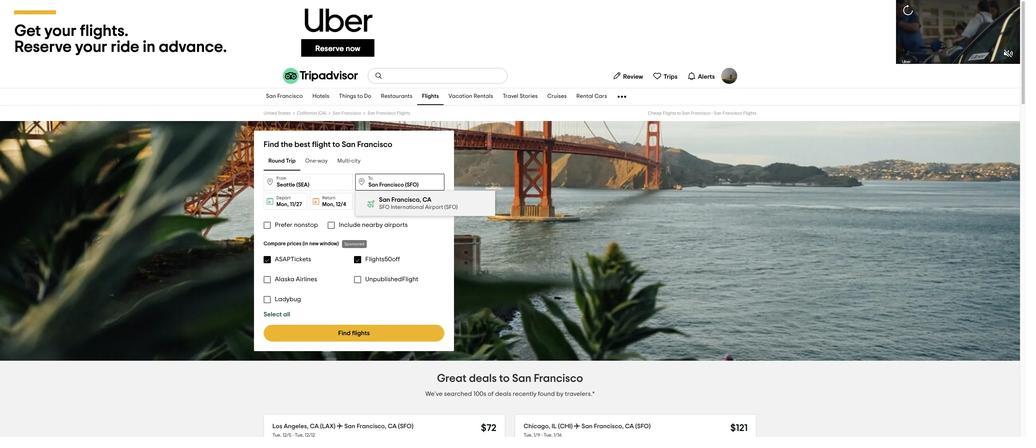 Task type: describe. For each thing, give the bounding box(es) containing it.
City or Airport text field
[[355, 174, 445, 191]]

mon, for mon, 12/4
[[322, 202, 335, 208]]

san francisco flights
[[368, 111, 410, 116]]

prefer
[[275, 222, 293, 228]]

round
[[268, 159, 285, 164]]

rentals
[[474, 94, 493, 99]]

california (ca)
[[297, 111, 326, 116]]

rental cars link
[[572, 88, 612, 105]]

searched
[[444, 391, 472, 398]]

(chi)
[[558, 424, 573, 430]]

cheap flights to san francisco - san francisco flights
[[648, 111, 757, 116]]

to right flight
[[333, 141, 340, 149]]

found
[[538, 391, 555, 398]]

we've searched 100s of deals recently found by travelers.*
[[426, 391, 595, 398]]

san right (lax)
[[344, 424, 355, 430]]

compare
[[264, 242, 286, 247]]

restaurants link
[[376, 88, 417, 105]]

to left do
[[357, 94, 363, 99]]

flights right cheap on the top of page
[[663, 111, 676, 116]]

by
[[556, 391, 564, 398]]

san right '(ca)'
[[333, 111, 341, 116]]

travel
[[503, 94, 519, 99]]

one-
[[305, 159, 318, 164]]

francisco up by
[[534, 374, 583, 385]]

travelers 1 , economy
[[368, 196, 396, 207]]

cars
[[595, 94, 607, 99]]

san down do
[[368, 111, 375, 116]]

francisco, for $121
[[594, 424, 624, 430]]

0 horizontal spatial san francisco
[[266, 94, 303, 99]]

san right "(chi)"
[[582, 424, 593, 430]]

united
[[264, 111, 277, 116]]

il
[[552, 424, 557, 430]]

review
[[623, 73, 643, 80]]

things to do
[[339, 94, 371, 99]]

vacation rentals
[[449, 94, 493, 99]]

stories
[[520, 94, 538, 99]]

san francisco, ca (sfo) for $121
[[582, 424, 651, 430]]

compare prices (in new window)
[[264, 242, 339, 247]]

search image
[[375, 72, 383, 80]]

trips link
[[650, 68, 681, 84]]

of
[[488, 391, 494, 398]]

12/4
[[336, 202, 346, 208]]

san francisco, ca sfo international airport (sfo)
[[379, 197, 458, 210]]

alerts link
[[684, 68, 718, 84]]

chicago, il (chi)
[[524, 424, 573, 430]]

los angeles, ca (lax)
[[272, 424, 336, 430]]

1 vertical spatial deals
[[495, 391, 511, 398]]

rental cars
[[577, 94, 607, 99]]

to
[[368, 176, 373, 181]]

(in
[[303, 242, 308, 247]]

-
[[712, 111, 713, 116]]

from
[[276, 176, 286, 181]]

recently
[[513, 391, 537, 398]]

alerts
[[698, 73, 715, 80]]

great deals to san francisco
[[437, 374, 583, 385]]

profile picture image
[[721, 68, 737, 84]]

travelers
[[368, 196, 386, 200]]

$121
[[730, 424, 748, 434]]

0 vertical spatial deals
[[469, 374, 497, 385]]

sfo
[[379, 205, 390, 210]]

travelers.*
[[565, 391, 595, 398]]

san inside san francisco, ca sfo international airport (sfo)
[[379, 197, 390, 203]]

1 vertical spatial san francisco
[[333, 111, 361, 116]]

prices
[[287, 242, 301, 247]]

return
[[322, 196, 336, 200]]

hotels
[[313, 94, 329, 99]]

include
[[339, 222, 361, 228]]

economy
[[373, 202, 396, 207]]

united states link
[[264, 111, 291, 116]]

find the best flight to san francisco
[[264, 141, 392, 149]]

trips
[[664, 73, 678, 80]]

travel stories
[[503, 94, 538, 99]]

asaptickets
[[275, 256, 311, 263]]

things
[[339, 94, 356, 99]]

francisco up states
[[277, 94, 303, 99]]

hotels link
[[308, 88, 334, 105]]

cruises
[[548, 94, 567, 99]]

francisco, for $72
[[357, 424, 387, 430]]

california (ca) link
[[297, 111, 326, 116]]

way
[[318, 159, 328, 164]]

advertisement region
[[0, 0, 1020, 64]]

select all
[[264, 312, 290, 318]]

best
[[295, 141, 310, 149]]

rental
[[577, 94, 593, 99]]

vacation
[[449, 94, 472, 99]]

window)
[[320, 242, 339, 247]]

travel stories link
[[498, 88, 543, 105]]



Task type: locate. For each thing, give the bounding box(es) containing it.
flights
[[352, 330, 370, 337]]

francisco left -
[[691, 111, 711, 116]]

trip
[[286, 159, 296, 164]]

to up we've searched 100s of deals recently found by travelers.*
[[499, 374, 510, 385]]

find left "the"
[[264, 141, 279, 149]]

we've
[[426, 391, 443, 398]]

0 horizontal spatial find
[[264, 141, 279, 149]]

find flights button
[[264, 325, 445, 342]]

san francisco link down things
[[333, 111, 361, 116]]

san francisco down things
[[333, 111, 361, 116]]

cheap
[[648, 111, 662, 116]]

alaska airlines
[[275, 276, 317, 283]]

multi-
[[337, 159, 351, 164]]

(sfo) for $121
[[635, 424, 651, 430]]

(sfo) for $72
[[398, 424, 414, 430]]

find for find the best flight to san francisco
[[264, 141, 279, 149]]

to
[[357, 94, 363, 99], [677, 111, 681, 116], [333, 141, 340, 149], [499, 374, 510, 385]]

depart
[[276, 196, 291, 200]]

francisco, inside san francisco, ca sfo international airport (sfo)
[[392, 197, 421, 203]]

(ca)
[[318, 111, 326, 116]]

san francisco link up states
[[261, 88, 308, 105]]

prefer nonstop
[[275, 222, 318, 228]]

alaska
[[275, 276, 295, 283]]

the
[[281, 141, 293, 149]]

(sfo)
[[445, 205, 458, 210], [398, 424, 414, 430], [635, 424, 651, 430]]

find for find flights
[[338, 330, 351, 337]]

ca inside san francisco, ca sfo international airport (sfo)
[[423, 197, 432, 203]]

0 horizontal spatial mon,
[[276, 202, 289, 208]]

do
[[364, 94, 371, 99]]

mon, for mon, 11/27
[[276, 202, 289, 208]]

angeles,
[[284, 424, 309, 430]]

francisco down things to do link
[[341, 111, 361, 116]]

to right cheap on the top of page
[[677, 111, 681, 116]]

multi-city
[[337, 159, 361, 164]]

1 vertical spatial san francisco link
[[333, 111, 361, 116]]

1
[[368, 202, 370, 207]]

$72
[[481, 424, 497, 434]]

san francisco
[[266, 94, 303, 99], [333, 111, 361, 116]]

find
[[264, 141, 279, 149], [338, 330, 351, 337]]

airport
[[425, 205, 443, 210]]

francisco up the "city" on the top left
[[357, 141, 392, 149]]

1 horizontal spatial san francisco
[[333, 111, 361, 116]]

flights left vacation
[[422, 94, 439, 99]]

2 mon, from the left
[[322, 202, 335, 208]]

1 mon, from the left
[[276, 202, 289, 208]]

san francisco flights link
[[368, 111, 410, 116]]

11/27
[[290, 202, 302, 208]]

1 horizontal spatial find
[[338, 330, 351, 337]]

find left flights
[[338, 330, 351, 337]]

tripadvisor image
[[283, 68, 358, 84]]

0 horizontal spatial (sfo)
[[398, 424, 414, 430]]

1 horizontal spatial mon,
[[322, 202, 335, 208]]

nonstop
[[294, 222, 318, 228]]

0 vertical spatial san francisco
[[266, 94, 303, 99]]

100s
[[474, 391, 486, 398]]

flights link
[[417, 88, 444, 105]]

flights down "restaurants" link
[[397, 111, 410, 116]]

flights50off
[[365, 256, 400, 263]]

airlines
[[296, 276, 317, 283]]

sponsored
[[344, 242, 364, 246]]

1 horizontal spatial san francisco, ca (sfo)
[[582, 424, 651, 430]]

0 horizontal spatial san francisco, ca (sfo)
[[344, 424, 414, 430]]

mon,
[[276, 202, 289, 208], [322, 202, 335, 208]]

san up recently
[[512, 374, 532, 385]]

1 horizontal spatial (sfo)
[[445, 205, 458, 210]]

deals
[[469, 374, 497, 385], [495, 391, 511, 398]]

City or Airport text field
[[264, 174, 353, 191]]

find inside button
[[338, 330, 351, 337]]

san francisco link
[[261, 88, 308, 105], [333, 111, 361, 116]]

chicago,
[[524, 424, 550, 430]]

san right -
[[714, 111, 722, 116]]

flight
[[312, 141, 331, 149]]

san left -
[[682, 111, 690, 116]]

francisco down "restaurants" link
[[376, 111, 396, 116]]

vacation rentals link
[[444, 88, 498, 105]]

nearby
[[362, 222, 383, 228]]

(sfo) inside san francisco, ca sfo international airport (sfo)
[[445, 205, 458, 210]]

0 vertical spatial san francisco link
[[261, 88, 308, 105]]

1 san francisco, ca (sfo) from the left
[[344, 424, 414, 430]]

select
[[264, 312, 282, 318]]

,
[[370, 202, 372, 207]]

1 horizontal spatial francisco,
[[392, 197, 421, 203]]

airports
[[384, 222, 408, 228]]

san francisco up states
[[266, 94, 303, 99]]

international
[[391, 205, 424, 210]]

find flights
[[338, 330, 370, 337]]

ladybug
[[275, 296, 301, 303]]

los
[[272, 424, 282, 430]]

None search field
[[369, 69, 507, 83]]

california
[[297, 111, 317, 116]]

san francisco, ca (sfo) for $72
[[344, 424, 414, 430]]

new
[[309, 242, 319, 247]]

0 vertical spatial find
[[264, 141, 279, 149]]

0 horizontal spatial san francisco link
[[261, 88, 308, 105]]

2 horizontal spatial francisco,
[[594, 424, 624, 430]]

mon, inside return mon, 12/4
[[322, 202, 335, 208]]

flights right -
[[743, 111, 757, 116]]

deals up 100s
[[469, 374, 497, 385]]

francisco right -
[[723, 111, 742, 116]]

francisco,
[[392, 197, 421, 203], [357, 424, 387, 430], [594, 424, 624, 430]]

mon, down depart on the left of page
[[276, 202, 289, 208]]

san up sfo
[[379, 197, 390, 203]]

0 horizontal spatial francisco,
[[357, 424, 387, 430]]

1 vertical spatial find
[[338, 330, 351, 337]]

include nearby airports
[[339, 222, 408, 228]]

san up 'multi-city'
[[342, 141, 356, 149]]

ca
[[423, 197, 432, 203], [310, 424, 319, 430], [388, 424, 397, 430], [625, 424, 634, 430]]

cruises link
[[543, 88, 572, 105]]

(lax)
[[320, 424, 336, 430]]

2 san francisco, ca (sfo) from the left
[[582, 424, 651, 430]]

things to do link
[[334, 88, 376, 105]]

mon, inside depart mon, 11/27
[[276, 202, 289, 208]]

1 horizontal spatial san francisco link
[[333, 111, 361, 116]]

return mon, 12/4
[[322, 196, 346, 208]]

city
[[351, 159, 361, 164]]

mon, down return
[[322, 202, 335, 208]]

2 horizontal spatial (sfo)
[[635, 424, 651, 430]]

francisco
[[277, 94, 303, 99], [341, 111, 361, 116], [376, 111, 396, 116], [691, 111, 711, 116], [723, 111, 742, 116], [357, 141, 392, 149], [534, 374, 583, 385]]

deals right of
[[495, 391, 511, 398]]

san up 'united'
[[266, 94, 276, 99]]



Task type: vqa. For each thing, say whether or not it's contained in the screenshot.
our
no



